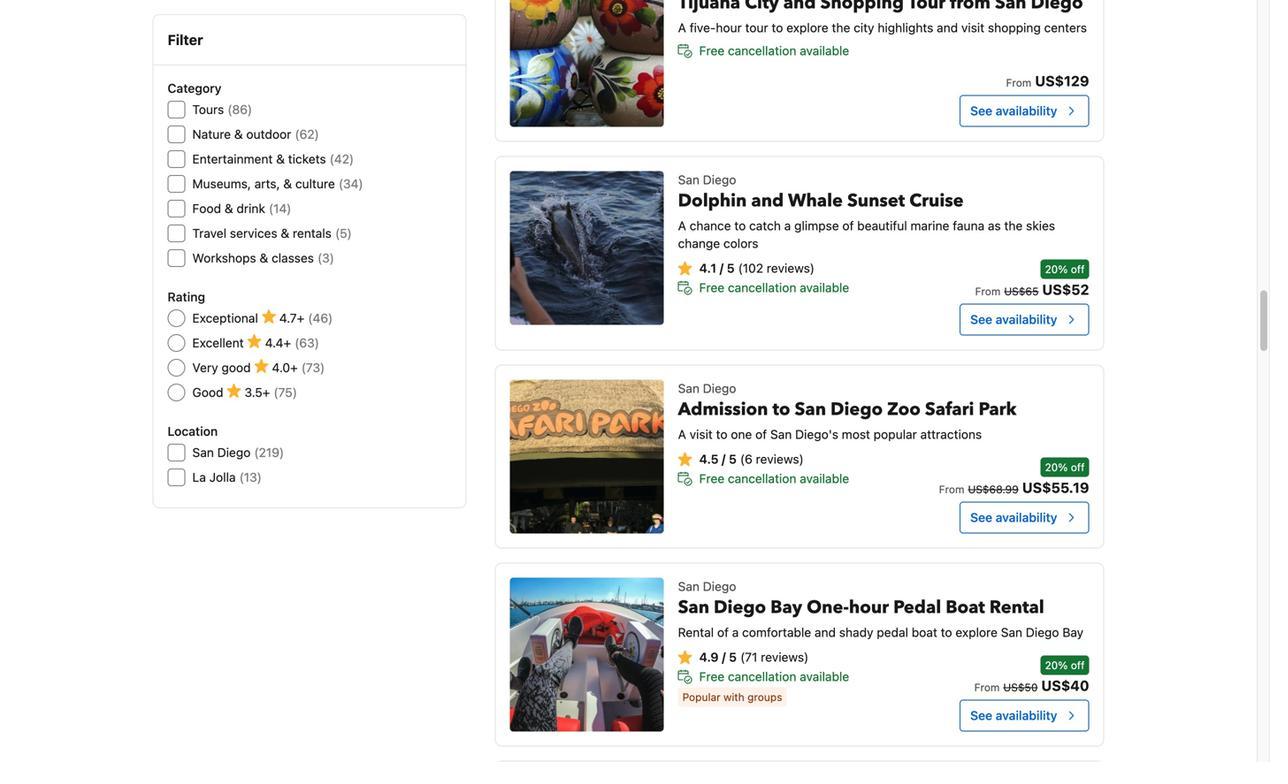 Task type: locate. For each thing, give the bounding box(es) containing it.
reviews) for bay
[[761, 650, 809, 665]]

bay up comfortable
[[771, 596, 802, 620]]

1 horizontal spatial a
[[784, 219, 791, 233]]

availability down from us$129
[[996, 104, 1058, 118]]

explore down the boat on the right bottom of the page
[[956, 626, 998, 640]]

1 vertical spatial of
[[756, 427, 767, 442]]

see availability down us$50
[[970, 709, 1058, 723]]

san diego admission to san diego zoo safari park a visit to one of san diego's most popular attractions
[[678, 381, 1017, 442]]

availability down the from us$68.99 us$55.19
[[996, 511, 1058, 525]]

exceptional
[[192, 311, 258, 326]]

from left us$50
[[974, 682, 1000, 694]]

4 free cancellation available from the top
[[699, 670, 849, 684]]

1 vertical spatial a
[[732, 626, 739, 640]]

to
[[772, 20, 783, 35], [734, 219, 746, 233], [773, 398, 790, 422], [716, 427, 728, 442], [941, 626, 952, 640]]

food
[[192, 201, 221, 216]]

reviews) right (102
[[767, 261, 815, 276]]

1 vertical spatial hour
[[849, 596, 889, 620]]

3 20% off from the top
[[1045, 660, 1085, 672]]

availability down us$50
[[996, 709, 1058, 723]]

skies
[[1026, 219, 1055, 233]]

2 20% off from the top
[[1045, 461, 1085, 474]]

4.0+
[[272, 360, 298, 375]]

off up us$52
[[1071, 263, 1085, 276]]

to up 4.5 / 5 (6 reviews)
[[773, 398, 790, 422]]

available for bay
[[800, 670, 849, 684]]

(75)
[[274, 385, 297, 400]]

/ right 4.5
[[722, 452, 726, 467]]

available down a five-hour tour to explore the city highlights and visit shopping centers
[[800, 43, 849, 58]]

1 vertical spatial 5
[[729, 452, 737, 467]]

dolphin and whale sunset cruise image
[[510, 171, 664, 325]]

available down diego's in the right of the page
[[800, 472, 849, 486]]

a inside san diego san diego bay one-hour pedal boat rental rental of a comfortable and shady pedal boat to explore san diego bay
[[732, 626, 739, 640]]

a up 4.9 / 5 (71 reviews)
[[732, 626, 739, 640]]

sunset
[[847, 189, 905, 213]]

0 horizontal spatial and
[[751, 189, 784, 213]]

reviews)
[[767, 261, 815, 276], [756, 452, 804, 467], [761, 650, 809, 665]]

1 vertical spatial and
[[751, 189, 784, 213]]

free cancellation available up groups at the right bottom of page
[[699, 670, 849, 684]]

food & drink (14)
[[192, 201, 291, 216]]

category
[[168, 81, 222, 96]]

20% for dolphin and whale sunset cruise
[[1045, 263, 1068, 276]]

/ right 4.9 at the bottom right of page
[[722, 650, 726, 665]]

availability down us$65
[[996, 312, 1058, 327]]

a right catch
[[784, 219, 791, 233]]

bay up us$40
[[1063, 626, 1084, 640]]

la
[[192, 470, 206, 485]]

cancellation down 4.5 / 5 (6 reviews)
[[728, 472, 797, 486]]

0 vertical spatial of
[[842, 219, 854, 233]]

20% for admission to san diego zoo safari park
[[1045, 461, 1068, 474]]

visit left shopping
[[961, 20, 985, 35]]

and up catch
[[751, 189, 784, 213]]

1 off from the top
[[1071, 263, 1085, 276]]

rental right the boat on the right bottom of the page
[[990, 596, 1044, 620]]

& down the (86)
[[234, 127, 243, 142]]

free cancellation available for diego
[[699, 670, 849, 684]]

0 vertical spatial a
[[678, 20, 686, 35]]

1 vertical spatial visit
[[690, 427, 713, 442]]

20% off up us$55.19
[[1045, 461, 1085, 474]]

0 vertical spatial explore
[[787, 20, 829, 35]]

1 vertical spatial off
[[1071, 461, 1085, 474]]

free down five- in the right top of the page
[[699, 43, 725, 58]]

5 left (102
[[727, 261, 735, 276]]

1 horizontal spatial hour
[[849, 596, 889, 620]]

san diego bay one-hour pedal boat rental image
[[510, 578, 664, 732]]

the left city
[[832, 20, 850, 35]]

off
[[1071, 263, 1085, 276], [1071, 461, 1085, 474], [1071, 660, 1085, 672]]

reviews) down comfortable
[[761, 650, 809, 665]]

2 vertical spatial 20% off
[[1045, 660, 1085, 672]]

free down 4.9 at the bottom right of page
[[699, 670, 725, 684]]

outdoor
[[246, 127, 291, 142]]

0 horizontal spatial a
[[732, 626, 739, 640]]

(14)
[[269, 201, 291, 216]]

free cancellation available down "tour"
[[699, 43, 849, 58]]

classes
[[272, 251, 314, 265]]

3 availability from the top
[[996, 511, 1058, 525]]

hour left "tour"
[[716, 20, 742, 35]]

1 20% off from the top
[[1045, 263, 1085, 276]]

to right boat
[[941, 626, 952, 640]]

0 vertical spatial 20%
[[1045, 263, 1068, 276]]

marine
[[911, 219, 950, 233]]

2 free cancellation available from the top
[[699, 281, 849, 295]]

a up change
[[678, 219, 686, 233]]

see availability down us$65
[[970, 312, 1058, 327]]

2 see from the top
[[970, 312, 993, 327]]

and right highlights
[[937, 20, 958, 35]]

2 vertical spatial and
[[815, 626, 836, 640]]

2 cancellation from the top
[[728, 281, 797, 295]]

1 vertical spatial 20%
[[1045, 461, 1068, 474]]

1 horizontal spatial of
[[756, 427, 767, 442]]

reviews) right (6
[[756, 452, 804, 467]]

1 horizontal spatial explore
[[956, 626, 998, 640]]

a
[[784, 219, 791, 233], [732, 626, 739, 640]]

1 horizontal spatial visit
[[961, 20, 985, 35]]

free down 4.5
[[699, 472, 725, 486]]

san
[[678, 173, 700, 187], [678, 381, 700, 396], [795, 398, 826, 422], [770, 427, 792, 442], [192, 445, 214, 460], [678, 580, 700, 594], [678, 596, 709, 620], [1001, 626, 1023, 640]]

/ right '4.1'
[[720, 261, 724, 276]]

tours (86)
[[192, 102, 252, 117]]

from
[[1006, 77, 1032, 89], [975, 285, 1001, 298], [939, 484, 965, 496], [974, 682, 1000, 694]]

20% up us$55.19
[[1045, 461, 1068, 474]]

1 vertical spatial the
[[1004, 219, 1023, 233]]

see availability down from us$129
[[970, 104, 1058, 118]]

of right glimpse
[[842, 219, 854, 233]]

1 vertical spatial rental
[[678, 626, 714, 640]]

free for san
[[699, 670, 725, 684]]

2 vertical spatial a
[[678, 427, 686, 442]]

good
[[222, 360, 251, 375]]

filter
[[168, 31, 203, 48]]

available
[[800, 43, 849, 58], [800, 281, 849, 295], [800, 472, 849, 486], [800, 670, 849, 684]]

most
[[842, 427, 870, 442]]

20% off up us$40
[[1045, 660, 1085, 672]]

from left us$68.99
[[939, 484, 965, 496]]

(42)
[[330, 152, 354, 166]]

free cancellation available down 4.1 / 5 (102 reviews)
[[699, 281, 849, 295]]

diego up comfortable
[[714, 596, 766, 620]]

0 vertical spatial hour
[[716, 20, 742, 35]]

museums,
[[192, 176, 251, 191]]

3 see from the top
[[970, 511, 993, 525]]

see availability for san diego bay one-hour pedal boat rental
[[970, 709, 1058, 723]]

us$68.99
[[968, 484, 1019, 496]]

1 vertical spatial explore
[[956, 626, 998, 640]]

to right "tour"
[[772, 20, 783, 35]]

free for dolphin
[[699, 281, 725, 295]]

off up us$40
[[1071, 660, 1085, 672]]

4.4+ (63)
[[265, 336, 319, 350]]

2 a from the top
[[678, 219, 686, 233]]

tijuana city and shopping tour from san diego image
[[510, 0, 664, 127]]

4 free from the top
[[699, 670, 725, 684]]

and inside san diego san diego bay one-hour pedal boat rental rental of a comfortable and shady pedal boat to explore san diego bay
[[815, 626, 836, 640]]

us$52
[[1042, 281, 1089, 298]]

3 off from the top
[[1071, 660, 1085, 672]]

availability for a five-hour tour to explore the city highlights and visit shopping centers
[[996, 104, 1058, 118]]

5 left (6
[[729, 452, 737, 467]]

3 see availability from the top
[[970, 511, 1058, 525]]

5 left (71
[[729, 650, 737, 665]]

of
[[842, 219, 854, 233], [756, 427, 767, 442], [717, 626, 729, 640]]

from left us$65
[[975, 285, 1001, 298]]

popular
[[874, 427, 917, 442]]

shady
[[839, 626, 874, 640]]

& for tickets
[[276, 152, 285, 166]]

available down glimpse
[[800, 281, 849, 295]]

us$129
[[1035, 73, 1089, 89]]

0 vertical spatial bay
[[771, 596, 802, 620]]

20% off for admission to san diego zoo safari park
[[1045, 461, 1085, 474]]

2 vertical spatial reviews)
[[761, 650, 809, 665]]

2 vertical spatial of
[[717, 626, 729, 640]]

0 vertical spatial rental
[[990, 596, 1044, 620]]

1 horizontal spatial and
[[815, 626, 836, 640]]

3 20% from the top
[[1045, 660, 1068, 672]]

rentals
[[293, 226, 332, 241]]

us$55.19
[[1022, 480, 1089, 496]]

20% up us$52
[[1045, 263, 1068, 276]]

culture
[[295, 176, 335, 191]]

0 vertical spatial reviews)
[[767, 261, 815, 276]]

2 off from the top
[[1071, 461, 1085, 474]]

20% up us$40
[[1045, 660, 1068, 672]]

from left us$129
[[1006, 77, 1032, 89]]

to up colors
[[734, 219, 746, 233]]

4 cancellation from the top
[[728, 670, 797, 684]]

diego
[[703, 173, 736, 187], [703, 381, 736, 396], [831, 398, 883, 422], [217, 445, 251, 460], [703, 580, 736, 594], [714, 596, 766, 620], [1026, 626, 1059, 640]]

from us$129
[[1006, 73, 1089, 89]]

2 availability from the top
[[996, 312, 1058, 327]]

0 horizontal spatial the
[[832, 20, 850, 35]]

a down admission
[[678, 427, 686, 442]]

rental up 4.9 at the bottom right of page
[[678, 626, 714, 640]]

1 see availability from the top
[[970, 104, 1058, 118]]

cancellation down "tour"
[[728, 43, 797, 58]]

1 horizontal spatial bay
[[1063, 626, 1084, 640]]

0 vertical spatial 20% off
[[1045, 263, 1085, 276]]

free down '4.1'
[[699, 281, 725, 295]]

san diego san diego bay one-hour pedal boat rental rental of a comfortable and shady pedal boat to explore san diego bay
[[678, 580, 1084, 640]]

diego up "dolphin"
[[703, 173, 736, 187]]

3 free from the top
[[699, 472, 725, 486]]

0 horizontal spatial bay
[[771, 596, 802, 620]]

20%
[[1045, 263, 1068, 276], [1045, 461, 1068, 474], [1045, 660, 1068, 672]]

available down shady
[[800, 670, 849, 684]]

4 see availability from the top
[[970, 709, 1058, 723]]

from inside the from us$68.99 us$55.19
[[939, 484, 965, 496]]

0 vertical spatial /
[[720, 261, 724, 276]]

of inside the san diego dolphin and whale sunset cruise a chance to catch a glimpse of beautiful marine fauna as the skies change colors
[[842, 219, 854, 233]]

hour inside san diego san diego bay one-hour pedal boat rental rental of a comfortable and shady pedal boat to explore san diego bay
[[849, 596, 889, 620]]

pedal
[[893, 596, 941, 620]]

see availability down the from us$68.99 us$55.19
[[970, 511, 1058, 525]]

1 see from the top
[[970, 104, 993, 118]]

a inside the san diego dolphin and whale sunset cruise a chance to catch a glimpse of beautiful marine fauna as the skies change colors
[[784, 219, 791, 233]]

1 20% from the top
[[1045, 263, 1068, 276]]

2 vertical spatial off
[[1071, 660, 1085, 672]]

0 horizontal spatial of
[[717, 626, 729, 640]]

2 20% from the top
[[1045, 461, 1068, 474]]

from inside from us$50 us$40
[[974, 682, 1000, 694]]

& right the arts,
[[283, 176, 292, 191]]

diego inside the san diego dolphin and whale sunset cruise a chance to catch a glimpse of beautiful marine fauna as the skies change colors
[[703, 173, 736, 187]]

explore right "tour"
[[787, 20, 829, 35]]

& down travel services & rentals (5)
[[260, 251, 268, 265]]

0 vertical spatial off
[[1071, 263, 1085, 276]]

hour up shady
[[849, 596, 889, 620]]

1 horizontal spatial the
[[1004, 219, 1023, 233]]

3 free cancellation available from the top
[[699, 472, 849, 486]]

visit
[[961, 20, 985, 35], [690, 427, 713, 442]]

&
[[234, 127, 243, 142], [276, 152, 285, 166], [283, 176, 292, 191], [225, 201, 233, 216], [281, 226, 289, 241], [260, 251, 268, 265]]

20% off
[[1045, 263, 1085, 276], [1045, 461, 1085, 474], [1045, 660, 1085, 672]]

(13)
[[239, 470, 262, 485]]

3 cancellation from the top
[[728, 472, 797, 486]]

1 vertical spatial reviews)
[[756, 452, 804, 467]]

20% off up us$52
[[1045, 263, 1085, 276]]

a left five- in the right top of the page
[[678, 20, 686, 35]]

2 available from the top
[[800, 281, 849, 295]]

4 availability from the top
[[996, 709, 1058, 723]]

groups
[[748, 691, 782, 704]]

visit for diego
[[690, 427, 713, 442]]

3 a from the top
[[678, 427, 686, 442]]

the right as
[[1004, 219, 1023, 233]]

see for zoo
[[970, 511, 993, 525]]

of up 4.9 at the bottom right of page
[[717, 626, 729, 640]]

of for san
[[756, 427, 767, 442]]

2 vertical spatial /
[[722, 650, 726, 665]]

visit inside san diego admission to san diego zoo safari park a visit to one of san diego's most popular attractions
[[690, 427, 713, 442]]

& left drink
[[225, 201, 233, 216]]

visit up 4.5
[[690, 427, 713, 442]]

0 vertical spatial and
[[937, 20, 958, 35]]

2 see availability from the top
[[970, 312, 1058, 327]]

1 free from the top
[[699, 43, 725, 58]]

and down one-
[[815, 626, 836, 640]]

see availability
[[970, 104, 1058, 118], [970, 312, 1058, 327], [970, 511, 1058, 525], [970, 709, 1058, 723]]

1 vertical spatial a
[[678, 219, 686, 233]]

diego up most on the bottom of page
[[831, 398, 883, 422]]

see
[[970, 104, 993, 118], [970, 312, 993, 327], [970, 511, 993, 525], [970, 709, 993, 723]]

0 horizontal spatial visit
[[690, 427, 713, 442]]

2 free from the top
[[699, 281, 725, 295]]

1 vertical spatial /
[[722, 452, 726, 467]]

4.9
[[699, 650, 719, 665]]

see availability for admission to san diego zoo safari park
[[970, 511, 1058, 525]]

3.5+ (75)
[[245, 385, 297, 400]]

of inside san diego admission to san diego zoo safari park a visit to one of san diego's most popular attractions
[[756, 427, 767, 442]]

3 available from the top
[[800, 472, 849, 486]]

0 vertical spatial a
[[784, 219, 791, 233]]

cruise
[[910, 189, 964, 213]]

0 vertical spatial visit
[[961, 20, 985, 35]]

attractions
[[920, 427, 982, 442]]

of right one
[[756, 427, 767, 442]]

& up museums, arts, & culture (34)
[[276, 152, 285, 166]]

2 vertical spatial 5
[[729, 650, 737, 665]]

highlights
[[878, 20, 934, 35]]

free cancellation available down 4.5 / 5 (6 reviews)
[[699, 472, 849, 486]]

2 horizontal spatial of
[[842, 219, 854, 233]]

availability
[[996, 104, 1058, 118], [996, 312, 1058, 327], [996, 511, 1058, 525], [996, 709, 1058, 723]]

services
[[230, 226, 277, 241]]

off up us$55.19
[[1071, 461, 1085, 474]]

2 vertical spatial 20%
[[1045, 660, 1068, 672]]

us$65
[[1004, 285, 1039, 298]]

off for dolphin and whale sunset cruise
[[1071, 263, 1085, 276]]

4.5 / 5 (6 reviews)
[[699, 452, 804, 467]]

from inside from us$65 us$52
[[975, 285, 1001, 298]]

(5)
[[335, 226, 352, 241]]

tours
[[192, 102, 224, 117]]

travel
[[192, 226, 227, 241]]

4 available from the top
[[800, 670, 849, 684]]

cancellation up groups at the right bottom of page
[[728, 670, 797, 684]]

4 see from the top
[[970, 709, 993, 723]]

free cancellation available for and
[[699, 281, 849, 295]]

from us$65 us$52
[[975, 281, 1089, 298]]

1 availability from the top
[[996, 104, 1058, 118]]

cancellation down 4.1 / 5 (102 reviews)
[[728, 281, 797, 295]]

0 vertical spatial 5
[[727, 261, 735, 276]]

20% off for san diego bay one-hour pedal boat rental
[[1045, 660, 1085, 672]]

free cancellation available
[[699, 43, 849, 58], [699, 281, 849, 295], [699, 472, 849, 486], [699, 670, 849, 684]]

1 vertical spatial 20% off
[[1045, 461, 1085, 474]]

1 available from the top
[[800, 43, 849, 58]]

comfortable
[[742, 626, 811, 640]]



Task type: describe. For each thing, give the bounding box(es) containing it.
change
[[678, 236, 720, 251]]

& down "(14)"
[[281, 226, 289, 241]]

cancellation for and
[[728, 281, 797, 295]]

free for admission
[[699, 472, 725, 486]]

cancellation for to
[[728, 472, 797, 486]]

4.7+ (46)
[[279, 311, 333, 326]]

(3)
[[318, 251, 334, 265]]

city
[[854, 20, 874, 35]]

five-
[[690, 20, 716, 35]]

4.1
[[699, 261, 717, 276]]

1 a from the top
[[678, 20, 686, 35]]

of inside san diego san diego bay one-hour pedal boat rental rental of a comfortable and shady pedal boat to explore san diego bay
[[717, 626, 729, 640]]

catch
[[749, 219, 781, 233]]

(34)
[[339, 176, 363, 191]]

off for admission to san diego zoo safari park
[[1071, 461, 1085, 474]]

diego up admission
[[703, 381, 736, 396]]

from us$68.99 us$55.19
[[939, 480, 1089, 496]]

workshops & classes (3)
[[192, 251, 334, 265]]

popular
[[683, 691, 721, 704]]

0 horizontal spatial explore
[[787, 20, 829, 35]]

from for hour
[[974, 682, 1000, 694]]

arts,
[[254, 176, 280, 191]]

free cancellation available for to
[[699, 472, 849, 486]]

1 vertical spatial bay
[[1063, 626, 1084, 640]]

(86)
[[228, 102, 252, 117]]

20% off for dolphin and whale sunset cruise
[[1045, 263, 1085, 276]]

1 horizontal spatial rental
[[990, 596, 1044, 620]]

travel services & rentals (5)
[[192, 226, 352, 241]]

(46)
[[308, 311, 333, 326]]

shopping
[[988, 20, 1041, 35]]

availability for dolphin and whale sunset cruise
[[996, 312, 1058, 327]]

beautiful
[[857, 219, 907, 233]]

park
[[979, 398, 1017, 422]]

to inside san diego san diego bay one-hour pedal boat rental rental of a comfortable and shady pedal boat to explore san diego bay
[[941, 626, 952, 640]]

entertainment & tickets (42)
[[192, 152, 354, 166]]

reviews) for san
[[756, 452, 804, 467]]

diego up from us$50 us$40 at the bottom of the page
[[1026, 626, 1059, 640]]

nature & outdoor (62)
[[192, 127, 319, 142]]

reviews) for whale
[[767, 261, 815, 276]]

diego up la jolla (13)
[[217, 445, 251, 460]]

admission to san diego zoo safari park image
[[510, 380, 664, 534]]

the inside the san diego dolphin and whale sunset cruise a chance to catch a glimpse of beautiful marine fauna as the skies change colors
[[1004, 219, 1023, 233]]

0 vertical spatial the
[[832, 20, 850, 35]]

4.9 / 5 (71 reviews)
[[699, 650, 809, 665]]

la jolla (13)
[[192, 470, 262, 485]]

very
[[192, 360, 218, 375]]

of for whale
[[842, 219, 854, 233]]

jolla
[[209, 470, 236, 485]]

excellent
[[192, 336, 244, 350]]

2 horizontal spatial and
[[937, 20, 958, 35]]

very good
[[192, 360, 251, 375]]

/ for dolphin
[[720, 261, 724, 276]]

glimpse
[[794, 219, 839, 233]]

5 for dolphin
[[727, 261, 735, 276]]

a inside the san diego dolphin and whale sunset cruise a chance to catch a glimpse of beautiful marine fauna as the skies change colors
[[678, 219, 686, 233]]

see availability for a five-hour tour to explore the city highlights and visit shopping centers
[[970, 104, 1058, 118]]

nature
[[192, 127, 231, 142]]

safari
[[925, 398, 974, 422]]

cancellation for diego
[[728, 670, 797, 684]]

boat
[[946, 596, 985, 620]]

good
[[192, 385, 223, 400]]

boat
[[912, 626, 938, 640]]

(62)
[[295, 127, 319, 142]]

visit for explore
[[961, 20, 985, 35]]

san inside the san diego dolphin and whale sunset cruise a chance to catch a glimpse of beautiful marine fauna as the skies change colors
[[678, 173, 700, 187]]

a inside san diego admission to san diego zoo safari park a visit to one of san diego's most popular attractions
[[678, 427, 686, 442]]

(102
[[738, 261, 763, 276]]

availability for admission to san diego zoo safari park
[[996, 511, 1058, 525]]

as
[[988, 219, 1001, 233]]

from for cruise
[[975, 285, 1001, 298]]

to left one
[[716, 427, 728, 442]]

/ for san
[[722, 650, 726, 665]]

san diego (219)
[[192, 445, 284, 460]]

us$40
[[1042, 678, 1089, 695]]

& for outdoor
[[234, 127, 243, 142]]

from inside from us$129
[[1006, 77, 1032, 89]]

(71
[[740, 650, 758, 665]]

tour
[[745, 20, 768, 35]]

(63)
[[295, 336, 319, 350]]

& for classes
[[260, 251, 268, 265]]

diego up 4.9 at the bottom right of page
[[703, 580, 736, 594]]

(73)
[[301, 360, 325, 375]]

5 for san
[[729, 650, 737, 665]]

1 cancellation from the top
[[728, 43, 797, 58]]

popular with groups
[[683, 691, 782, 704]]

3.5+
[[245, 385, 270, 400]]

see for cruise
[[970, 312, 993, 327]]

20% for san diego bay one-hour pedal boat rental
[[1045, 660, 1068, 672]]

tickets
[[288, 152, 326, 166]]

available for san
[[800, 472, 849, 486]]

4.4+
[[265, 336, 291, 350]]

explore inside san diego san diego bay one-hour pedal boat rental rental of a comfortable and shady pedal boat to explore san diego bay
[[956, 626, 998, 640]]

colors
[[724, 236, 759, 251]]

san diego dolphin and whale sunset cruise a chance to catch a glimpse of beautiful marine fauna as the skies change colors
[[678, 173, 1055, 251]]

to inside the san diego dolphin and whale sunset cruise a chance to catch a glimpse of beautiful marine fauna as the skies change colors
[[734, 219, 746, 233]]

available for whale
[[800, 281, 849, 295]]

rating
[[168, 290, 205, 304]]

fauna
[[953, 219, 985, 233]]

drink
[[237, 201, 265, 216]]

see for hour
[[970, 709, 993, 723]]

4.7+
[[279, 311, 304, 326]]

and inside the san diego dolphin and whale sunset cruise a chance to catch a glimpse of beautiful marine fauna as the skies change colors
[[751, 189, 784, 213]]

admission
[[678, 398, 768, 422]]

workshops
[[192, 251, 256, 265]]

(219)
[[254, 445, 284, 460]]

pedal
[[877, 626, 908, 640]]

4.0+ (73)
[[272, 360, 325, 375]]

off for san diego bay one-hour pedal boat rental
[[1071, 660, 1085, 672]]

zoo
[[887, 398, 921, 422]]

dolphin
[[678, 189, 747, 213]]

availability for san diego bay one-hour pedal boat rental
[[996, 709, 1058, 723]]

0 horizontal spatial rental
[[678, 626, 714, 640]]

from us$50 us$40
[[974, 678, 1089, 695]]

see availability for dolphin and whale sunset cruise
[[970, 312, 1058, 327]]

1 free cancellation available from the top
[[699, 43, 849, 58]]

chance
[[690, 219, 731, 233]]

one
[[731, 427, 752, 442]]

5 for admission
[[729, 452, 737, 467]]

& for drink
[[225, 201, 233, 216]]

diego's
[[795, 427, 839, 442]]

/ for admission
[[722, 452, 726, 467]]

a five-hour tour to explore the city highlights and visit shopping centers
[[678, 20, 1087, 35]]

us$50
[[1003, 682, 1038, 694]]

from for zoo
[[939, 484, 965, 496]]

0 horizontal spatial hour
[[716, 20, 742, 35]]



Task type: vqa. For each thing, say whether or not it's contained in the screenshot.
of to the top
yes



